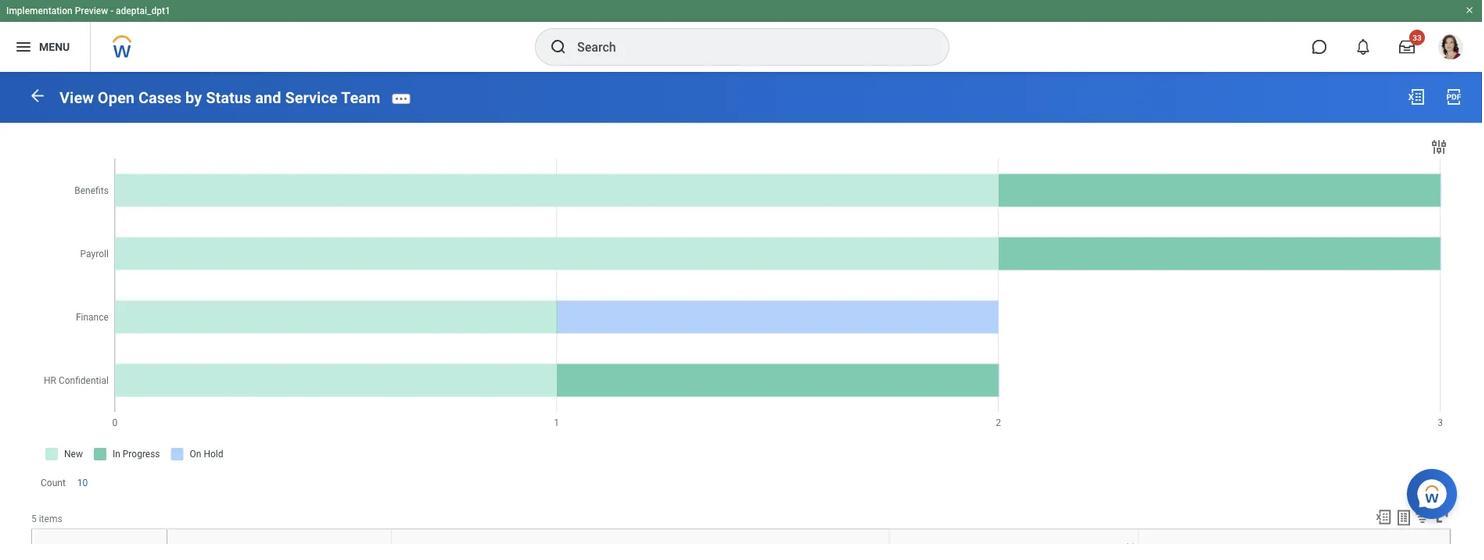 Task type: locate. For each thing, give the bounding box(es) containing it.
by
[[185, 89, 202, 107]]

notifications large image
[[1356, 39, 1371, 55]]

row element
[[33, 530, 170, 544], [167, 530, 1453, 544]]

select to filter grid data image
[[1414, 510, 1432, 526]]

5
[[31, 513, 37, 524]]

2 row element from the left
[[167, 530, 1453, 544]]

view open cases by status and service team element
[[59, 89, 380, 107]]

profile logan mcneil image
[[1439, 34, 1464, 63]]

items
[[39, 513, 62, 524]]

10
[[77, 478, 88, 489]]

close environment banner image
[[1465, 5, 1475, 15]]

10 button
[[77, 477, 90, 490]]

Search Workday  search field
[[577, 30, 917, 64]]

implementation
[[6, 5, 73, 16]]

view printable version (pdf) image
[[1445, 88, 1464, 106]]

menu
[[39, 40, 70, 53]]

33 button
[[1390, 30, 1425, 64]]

team
[[341, 89, 380, 107]]

status
[[206, 89, 251, 107]]

toolbar
[[1368, 509, 1451, 529]]

justify image
[[14, 38, 33, 56]]

export to worksheets image
[[1395, 509, 1414, 528]]

inbox large image
[[1399, 39, 1415, 55]]

count
[[41, 478, 66, 489]]

33
[[1413, 33, 1422, 42]]

configure and view chart data image
[[1430, 138, 1449, 157]]

menu button
[[0, 22, 90, 72]]

toolbar inside view open cases by status and service team main content
[[1368, 509, 1451, 529]]

fullscreen image
[[1434, 509, 1451, 526]]

export to excel image
[[1375, 509, 1392, 526]]



Task type: vqa. For each thing, say whether or not it's contained in the screenshot.
Double
no



Task type: describe. For each thing, give the bounding box(es) containing it.
1 row element from the left
[[33, 530, 170, 544]]

service
[[285, 89, 338, 107]]

cases
[[138, 89, 182, 107]]

view open cases by status and service team
[[59, 89, 380, 107]]

adeptai_dpt1
[[116, 5, 170, 16]]

preview
[[75, 5, 108, 16]]

view open cases by status and service team main content
[[0, 72, 1482, 544]]

search image
[[549, 38, 568, 56]]

5 items
[[31, 513, 62, 524]]

-
[[110, 5, 114, 16]]

view
[[59, 89, 94, 107]]

menu banner
[[0, 0, 1482, 72]]

implementation preview -   adeptai_dpt1
[[6, 5, 170, 16]]

previous page image
[[28, 87, 47, 105]]

and
[[255, 89, 281, 107]]

open
[[98, 89, 135, 107]]

export to excel image
[[1407, 88, 1426, 106]]



